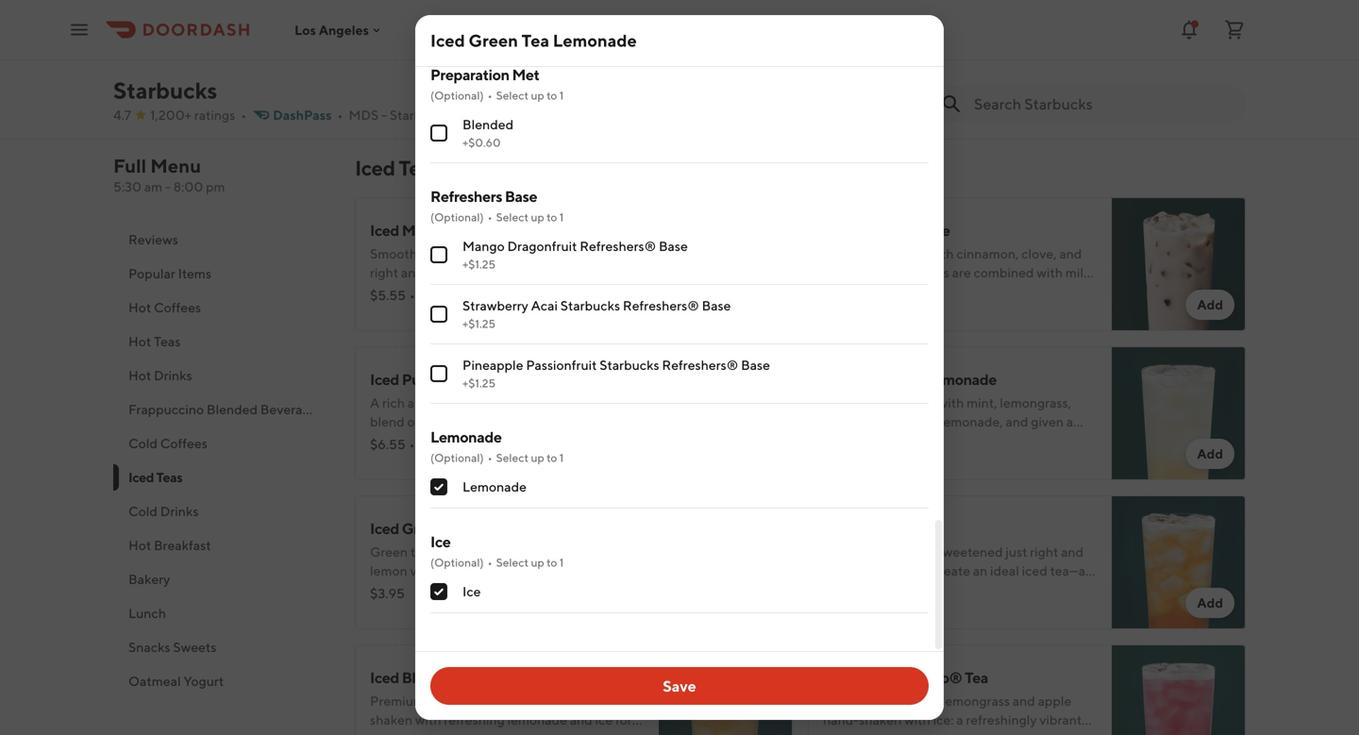 Task type: locate. For each thing, give the bounding box(es) containing it.
iced pumpkin cream chai tea latte
[[370, 371, 607, 389]]

flavorful
[[874, 582, 924, 598]]

lemon up "$3.95"
[[370, 563, 408, 579]]

hot up hot drinks on the left
[[128, 334, 151, 349]]

2 horizontal spatial black
[[926, 582, 959, 598]]

lemon
[[823, 414, 861, 430], [370, 563, 408, 579]]

latte inside the iced matcha tea latte smooth and creamy matcha sweetened just right and served with milk over ice. green has never tasted so good.
[[481, 221, 517, 239]]

latte for iced chai tea latte
[[915, 221, 950, 239]]

tea inside iced green tea green tea blended with mint, lemongrass and lemon verbena, and given a good shake with ice. lightly flavored and oh-so-refreshing!
[[447, 520, 470, 538]]

ratings
[[194, 107, 235, 123]]

drinks for cold drinks
[[160, 504, 199, 519]]

0 vertical spatial lemongrass
[[547, 544, 615, 560]]

lemon left verbena
[[823, 414, 861, 430]]

1 horizontal spatial good
[[823, 433, 854, 448]]

ice. inside iced green tea lemonade green tea blended with mint, lemongrass, lemon verbena and lemonade, and given a good shake with ice. lightly flavored and oh- so-refreshing!
[[923, 433, 944, 448]]

select
[[496, 89, 529, 102], [496, 211, 529, 224], [496, 451, 529, 465], [496, 556, 529, 569]]

starbucks right acai
[[561, 298, 620, 313]]

1 vertical spatial blended
[[432, 544, 482, 560]]

base
[[505, 187, 537, 205], [659, 238, 688, 254], [702, 298, 731, 313], [741, 357, 770, 373]]

1 vertical spatial black
[[926, 582, 959, 598]]

$6.55 •
[[370, 437, 415, 452]]

good
[[823, 433, 854, 448], [535, 563, 566, 579]]

1 vertical spatial oh-
[[515, 582, 536, 598]]

1 vertical spatial a
[[526, 563, 533, 579]]

2 milk from the left
[[1066, 265, 1091, 280]]

1 vertical spatial just
[[1006, 544, 1028, 560]]

1 add from the top
[[1198, 297, 1224, 313]]

premium up 'rich'
[[823, 544, 878, 560]]

open menu image
[[68, 18, 91, 41]]

green inside the iced matcha tea latte smooth and creamy matcha sweetened just right and served with milk over ice. green has never tasted so good.
[[578, 265, 616, 280]]

• inside preparation met (optional) • select up to 1
[[488, 89, 493, 102]]

select down met
[[496, 89, 529, 102]]

with inside iced black tea lemonade premium black tea sweetened just right, then shaken with refreshing lemonade and ice for this arnold palmer-inspired beverage.
[[415, 712, 442, 728]]

3 up from the top
[[531, 451, 545, 465]]

perfect
[[911, 284, 955, 299]]

add button for iced green tea lemonade
[[1186, 439, 1235, 469]]

right up iced
[[1030, 544, 1059, 560]]

shake
[[857, 433, 892, 448], [569, 563, 604, 579]]

bakery button
[[113, 563, 332, 597]]

• up mango on the top of the page
[[488, 211, 493, 224]]

hot inside hot breakfast button
[[128, 538, 151, 553]]

1 vertical spatial shake
[[569, 563, 604, 579]]

of
[[1008, 284, 1020, 299], [873, 694, 885, 709], [977, 731, 989, 736]]

lightly down verbena,
[[393, 582, 435, 598]]

warming
[[858, 265, 910, 280]]

tea inside the iced passion tango® tea a blend of hibiscus, lemongrass and apple hand-shaken with ice: a refreshingly vibrant tea infused with the color of passion
[[823, 731, 842, 736]]

tea up 'warming'
[[859, 246, 878, 262]]

tea for iced black tea lemonade premium black tea sweetened just right, then shaken with refreshing lemonade and ice for this arnold palmer-inspired beverage.
[[441, 669, 465, 687]]

(optional) up lemonade option
[[431, 451, 484, 465]]

+$1.25 down pineapple
[[463, 377, 496, 390]]

1 vertical spatial teas
[[154, 334, 181, 349]]

iced peppermint mocha
[[370, 6, 530, 24]]

(optional) down refreshers
[[431, 211, 484, 224]]

iced passion tango® tea image
[[1112, 645, 1246, 736]]

0 horizontal spatial iced teas
[[128, 470, 182, 485]]

tea
[[859, 246, 878, 262], [864, 395, 883, 411], [411, 544, 430, 560], [916, 544, 935, 560], [961, 582, 981, 598], [462, 694, 482, 709], [823, 731, 842, 736]]

strawberry
[[463, 298, 529, 313]]

up inside lemonade (optional) • select up to 1
[[531, 451, 545, 465]]

Lemonade checkbox
[[431, 479, 448, 496]]

0 vertical spatial sweetened
[[539, 246, 605, 262]]

0 vertical spatial oh-
[[1068, 433, 1089, 448]]

angeles
[[319, 22, 369, 38]]

1 vertical spatial for
[[616, 712, 632, 728]]

1 horizontal spatial ice
[[463, 584, 481, 600]]

blended +$0.60
[[463, 117, 514, 149]]

black up other
[[823, 246, 857, 262]]

tea down lemonade option
[[447, 520, 470, 538]]

1 horizontal spatial refreshing!
[[842, 452, 908, 467]]

shake right ice (optional) • select up to 1
[[569, 563, 604, 579]]

0 vertical spatial iced teas
[[355, 156, 440, 180]]

ice. inside the iced matcha tea latte smooth and creamy matcha sweetened just right and served with milk over ice. green has never tasted so good.
[[555, 265, 576, 280]]

menu
[[150, 155, 201, 177]]

tea up refreshing
[[462, 694, 482, 709]]

lemonade for iced green tea lemonade green tea blended with mint, lemongrass, lemon verbena and lemonade, and given a good shake with ice. lightly flavored and oh- so-refreshing!
[[926, 371, 997, 389]]

palmer-
[[438, 731, 487, 736]]

the down 'warming'
[[888, 284, 909, 299]]

tea inside iced black tea lemonade premium black tea sweetened just right, then shaken with refreshing lemonade and ice for this arnold palmer-inspired beverage.
[[441, 669, 465, 687]]

flavored down verbena,
[[438, 582, 487, 598]]

refreshers® inside the pineapple passionfruit starbucks refreshers® base +$1.25
[[662, 357, 739, 373]]

arnold
[[395, 731, 436, 736]]

0 vertical spatial given
[[1031, 414, 1064, 430]]

1 horizontal spatial iced teas
[[355, 156, 440, 180]]

0 horizontal spatial ice
[[431, 533, 451, 551]]

given right verbena,
[[490, 563, 523, 579]]

select right the (29)
[[496, 451, 529, 465]]

iced up smooth
[[370, 221, 399, 239]]

1 vertical spatial cold
[[128, 504, 158, 519]]

1 vertical spatial -
[[165, 179, 171, 195]]

snacks sweets button
[[113, 631, 332, 665]]

1 vertical spatial blended
[[207, 402, 258, 417]]

4 (optional) from the top
[[431, 556, 484, 569]]

flavored
[[991, 433, 1040, 448], [438, 582, 487, 598]]

up inside preparation met (optional) • select up to 1
[[531, 89, 545, 102]]

green down +$0.95
[[469, 30, 518, 51]]

2 select from the top
[[496, 211, 529, 224]]

+$0.60
[[463, 136, 501, 149]]

blended up +$0.60
[[463, 117, 514, 132]]

ice up flavorful
[[897, 563, 915, 579]]

with inside premium black tea sweetened just right and shaken with ice to create an ideal iced tea—a rich and flavorful black tea journey awaits you.
[[869, 563, 895, 579]]

4 1 from the top
[[560, 556, 564, 569]]

black inside iced chai tea latte black tea infused with cinnamon, clove, and other warming spices are combined with milk and ice for the perfect balance of sweet and spicy.
[[823, 246, 857, 262]]

the inside the iced passion tango® tea a blend of hibiscus, lemongrass and apple hand-shaken with ice: a refreshingly vibrant tea infused with the color of passion
[[921, 731, 941, 736]]

drinks
[[154, 368, 192, 383], [160, 504, 199, 519]]

1 vertical spatial refreshing!
[[555, 582, 620, 598]]

0 horizontal spatial given
[[490, 563, 523, 579]]

black up arnold
[[402, 669, 439, 687]]

matcha
[[402, 221, 452, 239]]

• inside ice (optional) • select up to 1
[[488, 556, 493, 569]]

latte down strawberry acai starbucks refreshers® base +$1.25
[[572, 371, 607, 389]]

1 up from the top
[[531, 89, 545, 102]]

notification bell image
[[1178, 18, 1201, 41]]

up
[[531, 89, 545, 102], [531, 211, 545, 224], [531, 451, 545, 465], [531, 556, 545, 569]]

lemongrass
[[547, 544, 615, 560], [942, 694, 1010, 709]]

4 up from the top
[[531, 556, 545, 569]]

1 inside preparation met (optional) • select up to 1
[[560, 89, 564, 102]]

1 vertical spatial refreshers®
[[623, 298, 699, 313]]

iced up a
[[823, 669, 853, 687]]

starbucks for mds
[[390, 107, 450, 123]]

lightly
[[947, 433, 988, 448], [393, 582, 435, 598]]

strawberry acai starbucks refreshers® base +$1.25
[[463, 298, 731, 330]]

2 up from the top
[[531, 211, 545, 224]]

blended inside the preparation met group
[[463, 117, 514, 132]]

ice right ice checkbox
[[463, 584, 481, 600]]

1 1 from the top
[[560, 89, 564, 102]]

coffees down popular items
[[154, 300, 201, 315]]

iced down mds
[[355, 156, 395, 180]]

sweetened inside premium black tea sweetened just right and shaken with ice to create an ideal iced tea—a rich and flavorful black tea journey awaits you.
[[937, 544, 1003, 560]]

1 vertical spatial infused
[[845, 731, 889, 736]]

tea up verbena,
[[411, 544, 430, 560]]

tea inside dialog
[[522, 30, 550, 51]]

0 horizontal spatial -
[[165, 179, 171, 195]]

• right $6.55
[[409, 437, 415, 452]]

milk right combined
[[1066, 265, 1091, 280]]

2 horizontal spatial ice
[[897, 563, 915, 579]]

ice inside ice (optional) • select up to 1
[[431, 533, 451, 551]]

select right verbena,
[[496, 556, 529, 569]]

0 horizontal spatial latte
[[481, 221, 517, 239]]

2 cold from the top
[[128, 504, 158, 519]]

black up flavorful
[[881, 544, 913, 560]]

1 vertical spatial good
[[535, 563, 566, 579]]

3 add button from the top
[[1186, 588, 1235, 618]]

0 vertical spatial ice.
[[555, 265, 576, 280]]

3 hot from the top
[[128, 368, 151, 383]]

a right verbena,
[[526, 563, 533, 579]]

starbucks for pineapple
[[600, 357, 660, 373]]

tea down an on the right bottom of the page
[[961, 582, 981, 598]]

2 vertical spatial add
[[1198, 595, 1224, 611]]

just left right,
[[553, 694, 575, 709]]

of inside iced chai tea latte black tea infused with cinnamon, clove, and other warming spices are combined with milk and ice for the perfect balance of sweet and spicy.
[[1008, 284, 1020, 299]]

0 horizontal spatial of
[[873, 694, 885, 709]]

beverages
[[260, 402, 323, 417]]

add
[[1198, 297, 1224, 313], [1198, 446, 1224, 462], [1198, 595, 1224, 611]]

tea inside iced black tea lemonade premium black tea sweetened just right, then shaken with refreshing lemonade and ice for this arnold palmer-inspired beverage.
[[462, 694, 482, 709]]

3 select from the top
[[496, 451, 529, 465]]

iced teas up cold drinks
[[128, 470, 182, 485]]

1 vertical spatial ice
[[463, 584, 481, 600]]

+$1.25 for pineapple
[[463, 377, 496, 390]]

1 vertical spatial premium
[[370, 694, 425, 709]]

+$1.25 inside mango dragonfruit refreshers® base +$1.25
[[463, 258, 496, 271]]

1 select from the top
[[496, 89, 529, 102]]

los angeles button
[[295, 22, 384, 38]]

hot inside hot coffees button
[[128, 300, 151, 315]]

a up color
[[957, 712, 964, 728]]

None checkbox
[[431, 306, 448, 323], [431, 365, 448, 382], [431, 306, 448, 323], [431, 365, 448, 382]]

hot down hot teas
[[128, 368, 151, 383]]

1 inside lemonade (optional) • select up to 1
[[560, 451, 564, 465]]

+$1.25 down strawberry
[[463, 317, 496, 330]]

drinks for hot drinks
[[154, 368, 192, 383]]

0 horizontal spatial just
[[553, 694, 575, 709]]

1 vertical spatial sweetened
[[937, 544, 1003, 560]]

0 vertical spatial of
[[1008, 284, 1020, 299]]

met
[[512, 66, 540, 84]]

1 vertical spatial iced teas
[[128, 470, 182, 485]]

0 vertical spatial good
[[823, 433, 854, 448]]

1 milk from the left
[[498, 265, 523, 280]]

you.
[[1072, 582, 1097, 598]]

oh- down ice (optional) • select up to 1
[[515, 582, 536, 598]]

starbucks inside the pineapple passionfruit starbucks refreshers® base +$1.25
[[600, 357, 660, 373]]

creamy
[[445, 246, 489, 262]]

hot up bakery
[[128, 538, 151, 553]]

and inside the iced passion tango® tea a blend of hibiscus, lemongrass and apple hand-shaken with ice: a refreshingly vibrant tea infused with the color of passion
[[1013, 694, 1036, 709]]

1 vertical spatial add button
[[1186, 439, 1235, 469]]

- right mds
[[382, 107, 387, 123]]

- right am
[[165, 179, 171, 195]]

just up the ideal
[[1006, 544, 1028, 560]]

2 +$1.25 from the top
[[463, 317, 496, 330]]

sweetened up an on the right bottom of the page
[[937, 544, 1003, 560]]

mocha
[[484, 6, 530, 24]]

iced teas
[[355, 156, 440, 180], [128, 470, 182, 485]]

1 horizontal spatial flavored
[[991, 433, 1040, 448]]

1 vertical spatial add
[[1198, 446, 1224, 462]]

1 cold from the top
[[128, 436, 158, 451]]

blended
[[463, 117, 514, 132], [207, 402, 258, 417]]

base inside mango dragonfruit refreshers® base +$1.25
[[659, 238, 688, 254]]

(optional) inside ice (optional) • select up to 1
[[431, 556, 484, 569]]

add for iced green tea lemonade
[[1198, 446, 1224, 462]]

iced black tea lemonade premium black tea sweetened just right, then shaken with refreshing lemonade and ice for this arnold palmer-inspired beverage.
[[370, 669, 639, 736]]

lemonade for iced green tea lemonade
[[553, 30, 637, 51]]

ice up spicy.
[[849, 284, 866, 299]]

(optional) up ice checkbox
[[431, 556, 484, 569]]

lightly inside iced green tea lemonade green tea blended with mint, lemongrass, lemon verbena and lemonade, and given a good shake with ice. lightly flavored and oh- so-refreshing!
[[947, 433, 988, 448]]

starbucks down strawberry acai starbucks refreshers® base +$1.25
[[600, 357, 660, 373]]

for down 'warming'
[[869, 284, 886, 299]]

0 vertical spatial shake
[[857, 433, 892, 448]]

1 horizontal spatial -
[[382, 107, 387, 123]]

iced up this
[[370, 669, 399, 687]]

refreshers® for passionfruit
[[662, 357, 739, 373]]

2 vertical spatial ice
[[595, 712, 613, 728]]

the for tango®
[[921, 731, 941, 736]]

tea up 'warming'
[[889, 221, 912, 239]]

a inside the iced passion tango® tea a blend of hibiscus, lemongrass and apple hand-shaken with ice: a refreshingly vibrant tea infused with the color of passion
[[957, 712, 964, 728]]

2 vertical spatial a
[[957, 712, 964, 728]]

1 horizontal spatial milk
[[1066, 265, 1091, 280]]

just inside premium black tea sweetened just right and shaken with ice to create an ideal iced tea—a rich and flavorful black tea journey awaits you.
[[1006, 544, 1028, 560]]

refreshers®
[[580, 238, 656, 254], [623, 298, 699, 313], [662, 357, 739, 373]]

1 inside ice (optional) • select up to 1
[[560, 556, 564, 569]]

tea up creamy
[[455, 221, 479, 239]]

iced down spicy.
[[823, 371, 853, 389]]

0 vertical spatial black
[[881, 544, 913, 560]]

• right verbena,
[[488, 556, 493, 569]]

hot coffees button
[[113, 291, 332, 325]]

0 vertical spatial premium
[[823, 544, 878, 560]]

1 vertical spatial black
[[402, 669, 439, 687]]

refreshers® inside strawberry acai starbucks refreshers® base +$1.25
[[623, 298, 699, 313]]

premium inside iced black tea lemonade premium black tea sweetened just right, then shaken with refreshing lemonade and ice for this arnold palmer-inspired beverage.
[[370, 694, 425, 709]]

tea—a
[[1051, 563, 1086, 579]]

None checkbox
[[431, 125, 448, 142], [431, 246, 448, 263], [431, 125, 448, 142], [431, 246, 448, 263]]

1 vertical spatial mint,
[[514, 544, 544, 560]]

0 horizontal spatial ice.
[[370, 582, 391, 598]]

acai
[[531, 298, 558, 313]]

lemonade,
[[940, 414, 1003, 430]]

drinks up frappuccino
[[154, 368, 192, 383]]

iced green tea green tea blended with mint, lemongrass and lemon verbena, and given a good shake with ice. lightly flavored and oh-so-refreshing!
[[370, 520, 641, 598]]

flavored down "lemongrass," at the bottom right of the page
[[991, 433, 1040, 448]]

0 horizontal spatial good
[[535, 563, 566, 579]]

• up mi
[[488, 89, 493, 102]]

lemonade
[[553, 30, 637, 51], [926, 371, 997, 389], [431, 428, 502, 446], [463, 479, 527, 495], [467, 669, 539, 687]]

1 horizontal spatial blended
[[463, 117, 514, 132]]

shake down verbena
[[857, 433, 892, 448]]

2 vertical spatial add button
[[1186, 588, 1235, 618]]

1 vertical spatial lightly
[[393, 582, 435, 598]]

given down "lemongrass," at the bottom right of the page
[[1031, 414, 1064, 430]]

1 (optional) from the top
[[431, 89, 484, 102]]

right inside the iced matcha tea latte smooth and creamy matcha sweetened just right and served with milk over ice. green has never tasted so good.
[[370, 265, 399, 280]]

+$1.25 inside the pineapple passionfruit starbucks refreshers® base +$1.25
[[463, 377, 496, 390]]

sweet
[[1023, 284, 1058, 299]]

0 vertical spatial just
[[608, 246, 630, 262]]

ice inside iced chai tea latte black tea infused with cinnamon, clove, and other warming spices are combined with milk and ice for the perfect balance of sweet and spicy.
[[849, 284, 866, 299]]

0 vertical spatial +$1.25
[[463, 258, 496, 271]]

iced green tea image
[[659, 496, 793, 630]]

0 vertical spatial blended
[[463, 117, 514, 132]]

$6.55
[[370, 437, 406, 452]]

3 +$1.25 from the top
[[463, 377, 496, 390]]

lightly inside iced green tea green tea blended with mint, lemongrass and lemon verbena, and given a good shake with ice. lightly flavored and oh-so-refreshing!
[[393, 582, 435, 598]]

2 vertical spatial refreshers®
[[662, 357, 739, 373]]

tea up refreshing
[[441, 669, 465, 687]]

infused down "hand-"
[[845, 731, 889, 736]]

given inside iced green tea green tea blended with mint, lemongrass and lemon verbena, and given a good shake with ice. lightly flavored and oh-so-refreshing!
[[490, 563, 523, 579]]

1 horizontal spatial a
[[957, 712, 964, 728]]

latte up spices
[[915, 221, 950, 239]]

lemonade inside iced green tea lemonade green tea blended with mint, lemongrass, lemon verbena and lemonade, and given a good shake with ice. lightly flavored and oh- so-refreshing!
[[926, 371, 997, 389]]

3 (optional) from the top
[[431, 451, 484, 465]]

just
[[608, 246, 630, 262], [1006, 544, 1028, 560], [553, 694, 575, 709]]

the for tea
[[888, 284, 909, 299]]

iced passion tango® tea a blend of hibiscus, lemongrass and apple hand-shaken with ice: a refreshingly vibrant tea infused with the color of passion
[[823, 669, 1082, 736]]

0 horizontal spatial black
[[402, 669, 439, 687]]

shaken down blend
[[859, 712, 902, 728]]

sweetened up the over
[[539, 246, 605, 262]]

lemon inside iced green tea lemonade green tea blended with mint, lemongrass, lemon verbena and lemonade, and given a good shake with ice. lightly flavored and oh- so-refreshing!
[[823, 414, 861, 430]]

3 add from the top
[[1198, 595, 1224, 611]]

select inside ice (optional) • select up to 1
[[496, 556, 529, 569]]

of down refreshingly
[[977, 731, 989, 736]]

0 horizontal spatial ice
[[595, 712, 613, 728]]

1 add button from the top
[[1186, 290, 1235, 320]]

cold inside 'cold drinks' button
[[128, 504, 158, 519]]

right up 'never'
[[370, 265, 399, 280]]

refreshers base (optional) • select up to 1
[[431, 187, 564, 224]]

teas down cold coffees
[[156, 470, 182, 485]]

teas down mds - starbucks • 1.5 mi
[[399, 156, 440, 180]]

0 vertical spatial cold
[[128, 436, 158, 451]]

1 horizontal spatial given
[[1031, 414, 1064, 430]]

ice:
[[933, 712, 954, 728]]

2 vertical spatial +$1.25
[[463, 377, 496, 390]]

select inside lemonade (optional) • select up to 1
[[496, 451, 529, 465]]

0 vertical spatial add button
[[1186, 290, 1235, 320]]

cold down frappuccino
[[128, 436, 158, 451]]

mango dragonfruit refreshers® base +$1.25
[[463, 238, 688, 271]]

premium black tea sweetened just right and shaken with ice to create an ideal iced tea—a rich and flavorful black tea journey awaits you.
[[823, 544, 1097, 598]]

los
[[295, 22, 316, 38]]

hot inside the hot teas button
[[128, 334, 151, 349]]

blended up verbena
[[886, 395, 936, 411]]

cold for cold coffees
[[128, 436, 158, 451]]

shaken up this
[[370, 712, 413, 728]]

shake inside iced green tea green tea blended with mint, lemongrass and lemon verbena, and given a good shake with ice. lightly flavored and oh-so-refreshing!
[[569, 563, 604, 579]]

ice up verbena,
[[431, 533, 451, 551]]

1 horizontal spatial black
[[881, 544, 913, 560]]

1 horizontal spatial shake
[[857, 433, 892, 448]]

•
[[488, 89, 493, 102], [241, 107, 247, 123], [338, 107, 343, 123], [457, 107, 463, 123], [488, 211, 493, 224], [410, 288, 415, 303], [409, 437, 415, 452], [488, 451, 493, 465], [488, 556, 493, 569]]

0 horizontal spatial refreshing!
[[555, 582, 620, 598]]

so-
[[823, 452, 842, 467], [536, 582, 555, 598]]

1 vertical spatial drinks
[[160, 504, 199, 519]]

-
[[382, 107, 387, 123], [165, 179, 171, 195]]

2 vertical spatial sweetened
[[484, 694, 550, 709]]

inspired
[[487, 731, 535, 736]]

89%
[[436, 437, 462, 452]]

0 horizontal spatial black
[[427, 694, 460, 709]]

tea inside iced green tea green tea blended with mint, lemongrass and lemon verbena, and given a good shake with ice. lightly flavored and oh-so-refreshing!
[[411, 544, 430, 560]]

1 horizontal spatial so-
[[823, 452, 842, 467]]

lemonade inside iced black tea lemonade premium black tea sweetened just right, then shaken with refreshing lemonade and ice for this arnold palmer-inspired beverage.
[[467, 669, 539, 687]]

0 vertical spatial so-
[[823, 452, 842, 467]]

sweetened inside the iced matcha tea latte smooth and creamy matcha sweetened just right and served with milk over ice. green has never tasted so good.
[[539, 246, 605, 262]]

tea inside iced green tea lemonade green tea blended with mint, lemongrass, lemon verbena and lemonade, and given a good shake with ice. lightly flavored and oh- so-refreshing!
[[900, 371, 923, 389]]

black up refreshing
[[427, 694, 460, 709]]

lemonade for iced black tea lemonade premium black tea sweetened just right, then shaken with refreshing lemonade and ice for this arnold palmer-inspired beverage.
[[467, 669, 539, 687]]

8:00
[[174, 179, 203, 195]]

sweetened up lemonade
[[484, 694, 550, 709]]

ice group
[[431, 532, 929, 614]]

iced down iced peppermint mocha
[[431, 30, 465, 51]]

tea up verbena
[[864, 395, 883, 411]]

• inside refreshers base (optional) • select up to 1
[[488, 211, 493, 224]]

tea for iced green tea lemonade
[[522, 30, 550, 51]]

(optional) down preparation
[[431, 89, 484, 102]]

0 vertical spatial -
[[382, 107, 387, 123]]

2 add button from the top
[[1186, 439, 1235, 469]]

refreshing!
[[842, 452, 908, 467], [555, 582, 620, 598]]

iced
[[370, 6, 399, 24], [431, 30, 465, 51], [355, 156, 395, 180], [370, 221, 399, 239], [823, 221, 853, 239], [370, 371, 399, 389], [823, 371, 853, 389], [128, 470, 154, 485], [370, 520, 399, 538], [370, 669, 399, 687], [823, 669, 853, 687]]

1 horizontal spatial lemon
[[823, 414, 861, 430]]

4 select from the top
[[496, 556, 529, 569]]

4 hot from the top
[[128, 538, 151, 553]]

tea right tango®
[[965, 669, 989, 687]]

green up verbena
[[855, 371, 897, 389]]

are
[[952, 265, 971, 280]]

lemongrass inside iced green tea green tea blended with mint, lemongrass and lemon verbena, and given a good shake with ice. lightly flavored and oh-so-refreshing!
[[547, 544, 615, 560]]

green
[[469, 30, 518, 51], [578, 265, 616, 280], [855, 371, 897, 389], [823, 395, 861, 411], [402, 520, 444, 538], [370, 544, 408, 560]]

0 vertical spatial blended
[[886, 395, 936, 411]]

cold inside cold coffees button
[[128, 436, 158, 451]]

mint, inside iced green tea green tea blended with mint, lemongrass and lemon verbena, and given a good shake with ice. lightly flavored and oh-so-refreshing!
[[514, 544, 544, 560]]

starbucks
[[113, 77, 217, 104], [390, 107, 450, 123], [561, 298, 620, 313], [600, 357, 660, 373]]

2 (optional) from the top
[[431, 211, 484, 224]]

0 horizontal spatial blended
[[207, 402, 258, 417]]

so
[[447, 284, 461, 299]]

cream
[[465, 371, 510, 389]]

hot coffees
[[128, 300, 201, 315]]

cold drinks button
[[113, 495, 332, 529]]

latte for iced matcha tea latte
[[481, 221, 517, 239]]

1 vertical spatial ice
[[897, 563, 915, 579]]

lemongrass inside the iced passion tango® tea a blend of hibiscus, lemongrass and apple hand-shaken with ice: a refreshingly vibrant tea infused with the color of passion
[[942, 694, 1010, 709]]

2 horizontal spatial ice.
[[923, 433, 944, 448]]

0 horizontal spatial for
[[616, 712, 632, 728]]

then
[[611, 694, 639, 709]]

so- inside iced green tea lemonade green tea blended with mint, lemongrass, lemon verbena and lemonade, and given a good shake with ice. lightly flavored and oh- so-refreshing!
[[823, 452, 842, 467]]

oh- down "lemongrass," at the bottom right of the page
[[1068, 433, 1089, 448]]

awaits
[[1031, 582, 1069, 598]]

select up the matcha on the left top of the page
[[496, 211, 529, 224]]

lemon inside iced green tea green tea blended with mint, lemongrass and lemon verbena, and given a good shake with ice. lightly flavored and oh-so-refreshing!
[[370, 563, 408, 579]]

up inside ice (optional) • select up to 1
[[531, 556, 545, 569]]

1 horizontal spatial ice
[[849, 284, 866, 299]]

0 horizontal spatial oh-
[[515, 582, 536, 598]]

a inside iced green tea lemonade green tea blended with mint, lemongrass, lemon verbena and lemonade, and given a good shake with ice. lightly flavored and oh- so-refreshing!
[[1067, 414, 1074, 430]]

shaken inside premium black tea sweetened just right and shaken with ice to create an ideal iced tea—a rich and flavorful black tea journey awaits you.
[[823, 563, 866, 579]]

+$1.25 down mango on the top of the page
[[463, 258, 496, 271]]

0 vertical spatial coffees
[[154, 300, 201, 315]]

2 vertical spatial black
[[427, 694, 460, 709]]

tea inside iced chai tea latte black tea infused with cinnamon, clove, and other warming spices are combined with milk and ice for the perfect balance of sweet and spicy.
[[859, 246, 878, 262]]

1 horizontal spatial the
[[921, 731, 941, 736]]

1 hot from the top
[[128, 300, 151, 315]]

1 inside refreshers base (optional) • select up to 1
[[560, 211, 564, 224]]

never
[[370, 284, 404, 299]]

1 vertical spatial lemongrass
[[942, 694, 1010, 709]]

• right 89%
[[488, 451, 493, 465]]

1 +$1.25 from the top
[[463, 258, 496, 271]]

refreshers base group
[[431, 186, 929, 404]]

- inside full menu 5:30 am - 8:00 pm
[[165, 179, 171, 195]]

3 1 from the top
[[560, 451, 564, 465]]

1 vertical spatial lemon
[[370, 563, 408, 579]]

chai inside iced chai tea latte black tea infused with cinnamon, clove, and other warming spices are combined with milk and ice for the perfect balance of sweet and spicy.
[[855, 221, 886, 239]]

premium up this
[[370, 694, 425, 709]]

coffees down frappuccino
[[160, 436, 208, 451]]

to inside premium black tea sweetened just right and shaken with ice to create an ideal iced tea—a rich and flavorful black tea journey awaits you.
[[918, 563, 930, 579]]

1 vertical spatial of
[[873, 694, 885, 709]]

verbena
[[864, 414, 912, 430]]

2 1 from the top
[[560, 211, 564, 224]]

2 add from the top
[[1198, 446, 1224, 462]]

1 vertical spatial so-
[[536, 582, 555, 598]]

the down 'ice:'
[[921, 731, 941, 736]]

1 vertical spatial given
[[490, 563, 523, 579]]

1 horizontal spatial just
[[608, 246, 630, 262]]

0 vertical spatial mint,
[[967, 395, 998, 411]]

ice. left ice checkbox
[[370, 582, 391, 598]]

tea for iced green tea lemonade green tea blended with mint, lemongrass, lemon verbena and lemonade, and given a good shake with ice. lightly flavored and oh- so-refreshing!
[[900, 371, 923, 389]]

0 horizontal spatial milk
[[498, 265, 523, 280]]

2 hot from the top
[[128, 334, 151, 349]]

just up has
[[608, 246, 630, 262]]

0 horizontal spatial chai
[[512, 371, 543, 389]]

for down then
[[616, 712, 632, 728]]



Task type: describe. For each thing, give the bounding box(es) containing it.
green down spicy.
[[823, 395, 861, 411]]

green up "$3.95"
[[370, 544, 408, 560]]

iced pumpkin cream chai tea latte image
[[659, 347, 793, 481]]

iced right angeles
[[370, 6, 399, 24]]

milk inside iced chai tea latte black tea infused with cinnamon, clove, and other warming spices are combined with milk and ice for the perfect balance of sweet and spicy.
[[1066, 265, 1091, 280]]

0 vertical spatial teas
[[399, 156, 440, 180]]

starbucks up 1,200+
[[113, 77, 217, 104]]

dashpass •
[[273, 107, 343, 123]]

• right $5.55
[[410, 288, 415, 303]]

add button for iced chai tea latte
[[1186, 290, 1235, 320]]

infused inside the iced passion tango® tea a blend of hibiscus, lemongrass and apple hand-shaken with ice: a refreshingly vibrant tea infused with the color of passion
[[845, 731, 889, 736]]

green up verbena,
[[402, 520, 444, 538]]

refreshing! inside iced green tea green tea blended with mint, lemongrass and lemon verbena, and given a good shake with ice. lightly flavored and oh-so-refreshing!
[[555, 582, 620, 598]]

oh- inside iced green tea green tea blended with mint, lemongrass and lemon verbena, and given a good shake with ice. lightly flavored and oh-so-refreshing!
[[515, 582, 536, 598]]

tea inside the iced passion tango® tea a blend of hibiscus, lemongrass and apple hand-shaken with ice: a refreshingly vibrant tea infused with the color of passion
[[965, 669, 989, 687]]

color
[[944, 731, 974, 736]]

+$0.95
[[463, 14, 500, 27]]

• right ratings on the top left
[[241, 107, 247, 123]]

(optional) inside refreshers base (optional) • select up to 1
[[431, 211, 484, 224]]

iced up cold drinks
[[128, 470, 154, 485]]

lemon for iced green tea
[[370, 563, 408, 579]]

sweetened inside iced black tea lemonade premium black tea sweetened just right, then shaken with refreshing lemonade and ice for this arnold palmer-inspired beverage.
[[484, 694, 550, 709]]

tango®
[[909, 669, 962, 687]]

good inside iced green tea green tea blended with mint, lemongrass and lemon verbena, and given a good shake with ice. lightly flavored and oh-so-refreshing!
[[535, 563, 566, 579]]

shaken inside the iced passion tango® tea a blend of hibiscus, lemongrass and apple hand-shaken with ice: a refreshingly vibrant tea infused with the color of passion
[[859, 712, 902, 728]]

lemonade group
[[431, 427, 929, 509]]

other
[[823, 265, 856, 280]]

1,200+ ratings •
[[150, 107, 247, 123]]

black inside iced black tea lemonade premium black tea sweetened just right, then shaken with refreshing lemonade and ice for this arnold palmer-inspired beverage.
[[427, 694, 460, 709]]

preparation
[[431, 66, 510, 84]]

coffees for hot coffees
[[154, 300, 201, 315]]

select inside refreshers base (optional) • select up to 1
[[496, 211, 529, 224]]

$3.95
[[370, 586, 405, 601]]

bakery
[[128, 572, 170, 587]]

ice for ice
[[463, 584, 481, 600]]

• left mds
[[338, 107, 343, 123]]

shaken inside iced black tea lemonade premium black tea sweetened just right, then shaken with refreshing lemonade and ice for this arnold palmer-inspired beverage.
[[370, 712, 413, 728]]

premium inside premium black tea sweetened just right and shaken with ice to create an ideal iced tea—a rich and flavorful black tea journey awaits you.
[[823, 544, 878, 560]]

1,200+
[[150, 107, 192, 123]]

select inside preparation met (optional) • select up to 1
[[496, 89, 529, 102]]

mds - starbucks • 1.5 mi
[[349, 107, 504, 123]]

(optional) inside lemonade (optional) • select up to 1
[[431, 451, 484, 465]]

iced green tea lemonade image
[[1112, 347, 1246, 481]]

refreshing! inside iced green tea lemonade green tea blended with mint, lemongrass, lemon verbena and lemonade, and given a good shake with ice. lightly flavored and oh- so-refreshing!
[[842, 452, 908, 467]]

ice inside iced black tea lemonade premium black tea sweetened just right, then shaken with refreshing lemonade and ice for this arnold palmer-inspired beverage.
[[595, 712, 613, 728]]

to inside preparation met (optional) • select up to 1
[[547, 89, 557, 102]]

smooth
[[370, 246, 417, 262]]

refreshing
[[444, 712, 505, 728]]

cold coffees
[[128, 436, 208, 451]]

iced left pumpkin
[[370, 371, 399, 389]]

iced black tea lemonade image
[[659, 645, 793, 736]]

verbena,
[[410, 563, 462, 579]]

iced inside iced chai tea latte black tea infused with cinnamon, clove, and other warming spices are combined with milk and ice for the perfect balance of sweet and spicy.
[[823, 221, 853, 239]]

so- inside iced green tea green tea blended with mint, lemongrass and lemon verbena, and given a good shake with ice. lightly flavored and oh-so-refreshing!
[[536, 582, 555, 598]]

iced black tea image
[[1112, 496, 1246, 630]]

passion
[[855, 669, 906, 687]]

cold coffees button
[[113, 427, 332, 461]]

base inside strawberry acai starbucks refreshers® base +$1.25
[[702, 298, 731, 313]]

to inside ice (optional) • select up to 1
[[547, 556, 557, 569]]

teas inside the hot teas button
[[154, 334, 181, 349]]

black inside iced black tea lemonade premium black tea sweetened just right, then shaken with refreshing lemonade and ice for this arnold palmer-inspired beverage.
[[402, 669, 439, 687]]

pm
[[206, 179, 225, 195]]

hot for hot breakfast
[[128, 538, 151, 553]]

iced inside iced green tea lemonade green tea blended with mint, lemongrass, lemon verbena and lemonade, and given a good shake with ice. lightly flavored and oh- so-refreshing!
[[823, 371, 853, 389]]

base inside the pineapple passionfruit starbucks refreshers® base +$1.25
[[741, 357, 770, 373]]

2 vertical spatial teas
[[156, 470, 182, 485]]

5:30
[[113, 179, 142, 195]]

tea right pineapple
[[546, 371, 569, 389]]

hot for hot teas
[[128, 334, 151, 349]]

spices
[[913, 265, 950, 280]]

add for iced chai tea latte
[[1198, 297, 1224, 313]]

shake inside iced green tea lemonade green tea blended with mint, lemongrass, lemon verbena and lemonade, and given a good shake with ice. lightly flavored and oh- so-refreshing!
[[857, 433, 892, 448]]

matcha
[[492, 246, 537, 262]]

infused inside iced chai tea latte black tea infused with cinnamon, clove, and other warming spices are combined with milk and ice for the perfect balance of sweet and spicy.
[[881, 246, 925, 262]]

tea inside iced green tea lemonade green tea blended with mint, lemongrass, lemon verbena and lemonade, and given a good shake with ice. lightly flavored and oh- so-refreshing!
[[864, 395, 883, 411]]

blended inside iced green tea lemonade green tea blended with mint, lemongrass, lemon verbena and lemonade, and given a good shake with ice. lightly flavored and oh- so-refreshing!
[[886, 395, 936, 411]]

popular items button
[[113, 257, 332, 291]]

starbucks for strawberry
[[561, 298, 620, 313]]

just inside iced black tea lemonade premium black tea sweetened just right, then shaken with refreshing lemonade and ice for this arnold palmer-inspired beverage.
[[553, 694, 575, 709]]

lemongrass,
[[1000, 395, 1072, 411]]

iced green tea lemonade
[[431, 30, 637, 51]]

passion
[[992, 731, 1037, 736]]

ideal
[[991, 563, 1020, 579]]

right inside premium black tea sweetened just right and shaken with ice to create an ideal iced tea—a rich and flavorful black tea journey awaits you.
[[1030, 544, 1059, 560]]

(29)
[[464, 437, 489, 452]]

hand-
[[823, 712, 859, 728]]

to inside lemonade (optional) • select up to 1
[[547, 451, 557, 465]]

blend
[[836, 694, 870, 709]]

milk inside the iced matcha tea latte smooth and creamy matcha sweetened just right and served with milk over ice. green has never tasted so good.
[[498, 265, 523, 280]]

tea for iced green tea green tea blended with mint, lemongrass and lemon verbena, and given a good shake with ice. lightly flavored and oh-so-refreshing!
[[447, 520, 470, 538]]

refreshingly
[[966, 712, 1037, 728]]

journey
[[983, 582, 1028, 598]]

iced green tea lemonade dialog
[[415, 0, 944, 720]]

spicy.
[[823, 303, 856, 318]]

los angeles
[[295, 22, 369, 38]]

tea for iced matcha tea latte smooth and creamy matcha sweetened just right and served with milk over ice. green has never tasted so good.
[[455, 221, 479, 239]]

tea up create
[[916, 544, 935, 560]]

apple
[[1038, 694, 1072, 709]]

ice. inside iced green tea green tea blended with mint, lemongrass and lemon verbena, and given a good shake with ice. lightly flavored and oh-so-refreshing!
[[370, 582, 391, 598]]

Ice checkbox
[[431, 584, 448, 600]]

mango
[[463, 238, 505, 254]]

92% (26)
[[436, 288, 489, 303]]

balance
[[958, 284, 1005, 299]]

a inside iced green tea green tea blended with mint, lemongrass and lemon verbena, and given a good shake with ice. lightly flavored and oh-so-refreshing!
[[526, 563, 533, 579]]

iced chai tea latte image
[[1112, 197, 1246, 331]]

popular
[[128, 266, 175, 281]]

0 items, open order cart image
[[1224, 18, 1246, 41]]

tea for iced chai tea latte black tea infused with cinnamon, clove, and other warming spices are combined with milk and ice for the perfect balance of sweet and spicy.
[[889, 221, 912, 239]]

green inside dialog
[[469, 30, 518, 51]]

full
[[113, 155, 146, 177]]

frappuccino blended beverages button
[[113, 393, 332, 427]]

hot for hot coffees
[[128, 300, 151, 315]]

reviews
[[128, 232, 178, 247]]

lemongrass for iced green tea
[[547, 544, 615, 560]]

hot for hot drinks
[[128, 368, 151, 383]]

blended inside button
[[207, 402, 258, 417]]

just inside the iced matcha tea latte smooth and creamy matcha sweetened just right and served with milk over ice. green has never tasted so good.
[[608, 246, 630, 262]]

iced green tea lemonade green tea blended with mint, lemongrass, lemon verbena and lemonade, and given a good shake with ice. lightly flavored and oh- so-refreshing!
[[823, 371, 1089, 467]]

create
[[933, 563, 971, 579]]

cold drinks
[[128, 504, 199, 519]]

for inside iced black tea lemonade premium black tea sweetened just right, then shaken with refreshing lemonade and ice for this arnold palmer-inspired beverage.
[[616, 712, 632, 728]]

cinnamon,
[[957, 246, 1019, 262]]

blended inside iced green tea green tea blended with mint, lemongrass and lemon verbena, and given a good shake with ice. lightly flavored and oh-so-refreshing!
[[432, 544, 482, 560]]

hot breakfast button
[[113, 529, 332, 563]]

hot teas button
[[113, 325, 332, 359]]

1 horizontal spatial latte
[[572, 371, 607, 389]]

1 horizontal spatial of
[[977, 731, 989, 736]]

lemon for iced green tea lemonade
[[823, 414, 861, 430]]

hot teas
[[128, 334, 181, 349]]

frappuccino blended beverages
[[128, 402, 323, 417]]

for inside iced chai tea latte black tea infused with cinnamon, clove, and other warming spices are combined with milk and ice for the perfect balance of sweet and spicy.
[[869, 284, 886, 299]]

• left 1.5
[[457, 107, 463, 123]]

lunch button
[[113, 597, 332, 631]]

cold for cold drinks
[[128, 504, 158, 519]]

over
[[526, 265, 553, 280]]

pineapple passionfruit starbucks refreshers® base +$1.25
[[463, 357, 770, 390]]

oatmeal yogurt
[[128, 674, 224, 689]]

iced matcha tea latte image
[[659, 197, 793, 331]]

92%
[[436, 288, 462, 303]]

iced peppermint mocha image
[[659, 0, 793, 116]]

iced inside iced green tea green tea blended with mint, lemongrass and lemon verbena, and given a good shake with ice. lightly flavored and oh-so-refreshing!
[[370, 520, 399, 538]]

$5.55 •
[[370, 288, 415, 303]]

base inside refreshers base (optional) • select up to 1
[[505, 187, 537, 205]]

coffees for cold coffees
[[160, 436, 208, 451]]

89% (29)
[[436, 437, 489, 452]]

iced inside the iced matcha tea latte smooth and creamy matcha sweetened just right and served with milk over ice. green has never tasted so good.
[[370, 221, 399, 239]]

hot drinks
[[128, 368, 192, 383]]

• inside lemonade (optional) • select up to 1
[[488, 451, 493, 465]]

refreshers® inside mango dragonfruit refreshers® base +$1.25
[[580, 238, 656, 254]]

oh- inside iced green tea lemonade green tea blended with mint, lemongrass, lemon verbena and lemonade, and given a good shake with ice. lightly flavored and oh- so-refreshing!
[[1068, 433, 1089, 448]]

lemonade (optional) • select up to 1
[[431, 428, 564, 465]]

(26)
[[464, 288, 489, 303]]

preparation met group
[[431, 64, 929, 163]]

items
[[178, 266, 211, 281]]

this
[[370, 731, 392, 736]]

ice for ice (optional) • select up to 1
[[431, 533, 451, 551]]

pumpkin
[[402, 371, 462, 389]]

$5.55
[[370, 288, 406, 303]]

up inside refreshers base (optional) • select up to 1
[[531, 211, 545, 224]]

combined
[[974, 265, 1034, 280]]

a
[[823, 694, 833, 709]]

served
[[426, 265, 467, 280]]

refreshers® for acai
[[623, 298, 699, 313]]

frappuccino
[[128, 402, 204, 417]]

mint, inside iced green tea lemonade green tea blended with mint, lemongrass, lemon verbena and lemonade, and given a good shake with ice. lightly flavored and oh- so-refreshing!
[[967, 395, 998, 411]]

4.7
[[113, 107, 131, 123]]

oatmeal yogurt button
[[113, 665, 332, 699]]

Item Search search field
[[974, 93, 1231, 114]]

and inside iced black tea lemonade premium black tea sweetened just right, then shaken with refreshing lemonade and ice for this arnold palmer-inspired beverage.
[[570, 712, 593, 728]]

right,
[[577, 694, 609, 709]]

sweets
[[173, 640, 217, 655]]

mds
[[349, 107, 379, 123]]

rich
[[823, 582, 846, 598]]

lemongrass for iced passion tango® tea
[[942, 694, 1010, 709]]

iced inside iced black tea lemonade premium black tea sweetened just right, then shaken with refreshing lemonade and ice for this arnold palmer-inspired beverage.
[[370, 669, 399, 687]]

+$1.25 for strawberry
[[463, 317, 496, 330]]

flavored inside iced green tea lemonade green tea blended with mint, lemongrass, lemon verbena and lemonade, and given a good shake with ice. lightly flavored and oh- so-refreshing!
[[991, 433, 1040, 448]]

to inside refreshers base (optional) • select up to 1
[[547, 211, 557, 224]]

1.5
[[470, 107, 487, 123]]

with inside the iced matcha tea latte smooth and creamy matcha sweetened just right and served with milk over ice. green has never tasted so good.
[[470, 265, 496, 280]]

preparation met (optional) • select up to 1
[[431, 66, 564, 102]]

(optional) inside preparation met (optional) • select up to 1
[[431, 89, 484, 102]]

iced matcha tea latte smooth and creamy matcha sweetened just right and served with milk over ice. green has never tasted so good.
[[370, 221, 639, 299]]

iced inside dialog
[[431, 30, 465, 51]]

given inside iced green tea lemonade green tea blended with mint, lemongrass, lemon verbena and lemonade, and given a good shake with ice. lightly flavored and oh- so-refreshing!
[[1031, 414, 1064, 430]]

good inside iced green tea lemonade green tea blended with mint, lemongrass, lemon verbena and lemonade, and given a good shake with ice. lightly flavored and oh- so-refreshing!
[[823, 433, 854, 448]]

refreshers
[[431, 187, 502, 205]]

clove,
[[1022, 246, 1057, 262]]

ice inside premium black tea sweetened just right and shaken with ice to create an ideal iced tea—a rich and flavorful black tea journey awaits you.
[[897, 563, 915, 579]]



Task type: vqa. For each thing, say whether or not it's contained in the screenshot.
hand-
yes



